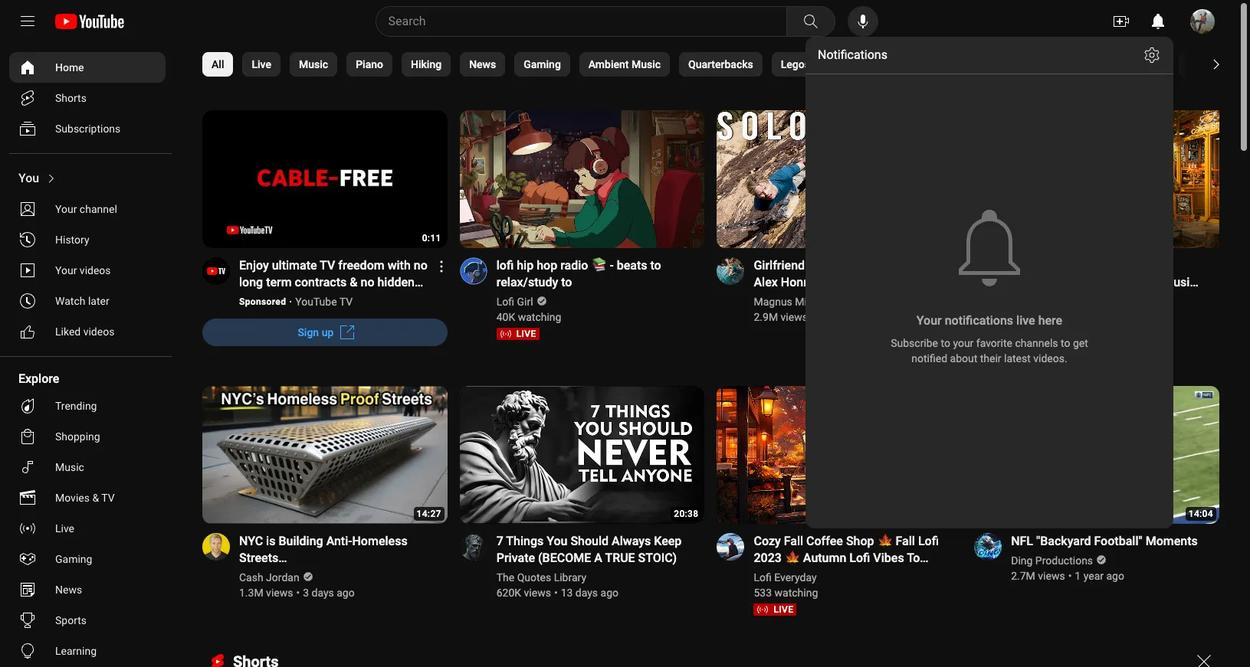 Task type: describe. For each thing, give the bounding box(es) containing it.
11 seconds element
[[422, 233, 441, 244]]

avatar image image
[[1190, 9, 1215, 34]]

620k
[[497, 587, 521, 599]]

620k views
[[497, 587, 551, 599]]

7 things you should always keep private  (become a true stoic)
[[497, 534, 682, 565]]

vibes
[[873, 551, 904, 565]]

watch later
[[55, 295, 109, 307]]

0 horizontal spatial &
[[92, 492, 99, 504]]

nyc
[[239, 534, 263, 549]]

1.3m
[[239, 587, 263, 599]]

views for reacting
[[781, 311, 808, 323]]

days for should
[[576, 587, 598, 599]]

days for anti-
[[312, 587, 334, 599]]

and
[[872, 568, 894, 582]]

lofi hip hop radio 📚 - beats to relax/study to link
[[497, 257, 686, 291]]

notifications
[[818, 48, 888, 62]]

youtube tv
[[295, 296, 353, 308]]

anime
[[1188, 58, 1219, 71]]

nyc is building anti-homeless streets… link
[[239, 533, 429, 567]]

0:11 button
[[202, 110, 447, 250]]

hiking
[[411, 58, 442, 71]]

nba
[[838, 58, 859, 71]]

lofi girl link
[[497, 294, 534, 310]]

honnold
[[781, 275, 827, 290]]

0 horizontal spatial live
[[55, 523, 74, 535]]

0 horizontal spatial news
[[55, 584, 82, 596]]

40k
[[497, 311, 515, 323]]

your for your videos
[[55, 264, 77, 277]]

music inside happy autumn morning & relaxing jazz instrumental music at outdoor coffee shop ambience for working
[[1163, 275, 1196, 290]]

trending
[[55, 400, 97, 412]]

freedom
[[338, 258, 385, 273]]

always
[[612, 534, 651, 549]]

true
[[605, 551, 635, 565]]

girlfriend reacting to climbing with alex honnold
[[754, 258, 943, 290]]

sign up link
[[202, 319, 447, 346]]

4.3k watching
[[1011, 311, 1079, 323]]

your notifications live here
[[917, 314, 1063, 328]]

(become
[[538, 551, 591, 565]]

productions
[[1035, 555, 1093, 567]]

14 minutes, 27 seconds element
[[417, 509, 441, 519]]

everyday
[[774, 572, 817, 584]]

live status for lofi hip hop radio 📚 - beats to relax/study to
[[497, 328, 539, 340]]

ad - enjoy ultimate tv freedom with no long term contracts & no hidden fees. - 11 seconds - watch across your devices and start streaming the tv you love. - youtube tv - play video element
[[239, 257, 429, 306]]

term
[[266, 275, 292, 290]]

at
[[1011, 292, 1022, 306]]

cash
[[239, 572, 263, 584]]

nfl
[[1011, 534, 1033, 549]]

the
[[497, 572, 515, 584]]

the quotes library image
[[460, 533, 487, 561]]

ago for moments
[[1106, 570, 1124, 582]]

feel
[[811, 568, 834, 582]]

hip
[[517, 258, 534, 273]]

you inside 7 things you should always keep private  (become a true stoic)
[[547, 534, 568, 549]]

subscriptions
[[55, 123, 121, 135]]

subscribe
[[891, 337, 938, 350]]

make
[[754, 568, 784, 582]]

channels
[[1015, 337, 1058, 350]]

live status for cozy fall coffee shop 🍁 fall lofi 2023 🍁 autumn lofi vibes to make you feel warm and peaceful
[[754, 604, 797, 616]]

legos
[[781, 58, 810, 71]]

lofi girl
[[497, 296, 533, 308]]

happy autumn morning & relaxing jazz instrumental music at outdoor coffee shop ambience for working
[[1011, 258, 1198, 323]]

lofi girl image
[[460, 257, 487, 285]]

Sign up text field
[[298, 326, 334, 339]]

views for is
[[266, 587, 293, 599]]

0 vertical spatial you
[[18, 171, 39, 185]]

liked videos
[[55, 326, 114, 338]]

their
[[980, 353, 1002, 365]]

4.3k
[[1011, 311, 1033, 323]]

girlfriend reacting to climbing with alex honnold link
[[754, 257, 944, 291]]

music left piano
[[299, 58, 328, 71]]

comedy
[[1121, 58, 1160, 71]]

0 vertical spatial no
[[414, 258, 428, 273]]

nfl "backyard football" moments link
[[1011, 533, 1198, 550]]

40k watching
[[497, 311, 561, 323]]

1 tab from the left
[[950, 52, 1001, 77]]

climbing
[[870, 258, 917, 273]]

ambient
[[589, 58, 629, 71]]

0 vertical spatial news
[[469, 58, 496, 71]]

morning
[[1096, 258, 1141, 273]]

& inside happy autumn morning & relaxing jazz instrumental music at outdoor coffee shop ambience for working
[[1144, 258, 1152, 273]]

watching inside lofi everyday 533 watching
[[775, 587, 818, 599]]

homeless
[[352, 534, 408, 549]]

girlfriend
[[754, 258, 805, 273]]

jazz
[[1061, 275, 1087, 290]]

tv for ultimate
[[320, 258, 335, 273]]

home
[[55, 61, 84, 74]]

for
[[1011, 309, 1027, 323]]

youtube
[[295, 296, 337, 308]]

14:04 link
[[974, 386, 1219, 526]]

shop inside happy autumn morning & relaxing jazz instrumental music at outdoor coffee shop ambience for working
[[1112, 292, 1140, 306]]

relax/study
[[497, 275, 558, 290]]

youtube video player element
[[974, 110, 1220, 248]]

533
[[754, 587, 772, 599]]

get
[[1073, 337, 1088, 350]]

1
[[1075, 570, 1081, 582]]

14:04
[[1189, 509, 1213, 519]]

views for "backyard
[[1038, 570, 1065, 582]]

stoic)
[[638, 551, 677, 565]]

0 horizontal spatial no
[[361, 275, 374, 290]]

2 horizontal spatial tv
[[339, 296, 353, 308]]

explore
[[18, 372, 59, 386]]

girlfriend reacting to climbing with alex honnold by magnus midtbø 2,985,267 views 1 year ago 36 minutes from your watch later playlist element
[[754, 257, 944, 291]]

live inside button
[[992, 228, 1010, 238]]

shorts
[[55, 92, 87, 104]]

0 horizontal spatial 🍁
[[785, 551, 800, 565]]

2.7m views
[[1011, 570, 1065, 582]]

ding productions link
[[1011, 553, 1094, 569]]

watch
[[55, 295, 85, 307]]

cozy fall coffee shop 🍁 fall lofi 2023 🍁 autumn lofi vibes to make you feel warm and peaceful
[[754, 534, 939, 599]]

happy autumn morning & relaxing jazz instrumental music at outdoor coffee shop ambience for working link
[[1011, 257, 1201, 323]]

later
[[88, 295, 109, 307]]

lofi up warm
[[850, 551, 870, 565]]

cash jordan link
[[239, 570, 301, 585]]

13
[[561, 587, 573, 599]]

go to channel: youtube tv. element
[[295, 296, 353, 308]]

enjoy ultimate tv freedom with no long term contracts & no hidden fees.
[[239, 258, 428, 306]]

working
[[1030, 309, 1075, 323]]

enjoy
[[239, 258, 269, 273]]

ding productions image
[[974, 533, 1002, 561]]

magnus midtbø image
[[717, 257, 745, 285]]

to left get
[[1061, 337, 1070, 350]]

shopping
[[55, 431, 100, 443]]

about
[[950, 353, 978, 365]]

videos.
[[1033, 353, 1068, 365]]

notified
[[912, 353, 947, 365]]

your for your channel
[[55, 203, 77, 215]]

lofi up 'to' on the right of the page
[[918, 534, 939, 549]]



Task type: locate. For each thing, give the bounding box(es) containing it.
anti-
[[326, 534, 352, 549]]

lofi everyday image
[[717, 533, 745, 561]]

gaming down 'movies'
[[55, 553, 92, 566]]

live status for happy autumn morning & relaxing jazz instrumental music at outdoor coffee shop ambience for working
[[1011, 328, 1054, 340]]

music link
[[9, 452, 166, 483], [9, 452, 166, 483]]

to right the reacting
[[856, 258, 867, 273]]

outdoor
[[1025, 292, 1070, 306]]

& right 'movies'
[[92, 492, 99, 504]]

you
[[18, 171, 39, 185], [547, 534, 568, 549], [787, 568, 808, 582]]

gaming link
[[9, 544, 166, 575], [9, 544, 166, 575]]

quotes
[[517, 572, 551, 584]]

no down 11 seconds element
[[414, 258, 428, 273]]

cash jordan image
[[202, 533, 230, 561]]

your up the watch
[[55, 264, 77, 277]]

live status down 4.3k
[[1011, 328, 1054, 340]]

shop inside cozy fall coffee shop 🍁 fall lofi 2023 🍁 autumn lofi vibes to make you feel warm and peaceful
[[846, 534, 874, 549]]

you inside cozy fall coffee shop 🍁 fall lofi 2023 🍁 autumn lofi vibes to make you feel warm and peaceful
[[787, 568, 808, 582]]

2 horizontal spatial you
[[787, 568, 808, 582]]

shop up vibes
[[846, 534, 874, 549]]

1 horizontal spatial fall
[[896, 534, 915, 549]]

lofi hip hop radio 📚 - beats to relax/study to
[[497, 258, 661, 290]]

0 horizontal spatial autumn
[[803, 551, 846, 565]]

to down radio
[[561, 275, 572, 290]]

no down the freedom
[[361, 275, 374, 290]]

with for climbing
[[920, 258, 943, 273]]

1 horizontal spatial live status
[[754, 604, 797, 616]]

nfl "backyard football" moments
[[1011, 534, 1198, 549]]

notifications
[[945, 314, 1013, 328]]

1 horizontal spatial 🍁
[[877, 534, 893, 549]]

nyc is building anti-homeless streets…
[[239, 534, 408, 565]]

relaxing
[[1011, 275, 1058, 290]]

2.9m
[[754, 311, 778, 323]]

keep
[[654, 534, 682, 549]]

0 vertical spatial 🍁
[[877, 534, 893, 549]]

lofi up 533
[[754, 572, 772, 584]]

liked
[[55, 326, 81, 338]]

views down "quotes"
[[524, 587, 551, 599]]

0 vertical spatial gaming
[[524, 58, 561, 71]]

0 vertical spatial autumn
[[1049, 258, 1093, 273]]

with inside "enjoy ultimate tv freedom with no long term contracts & no hidden fees."
[[388, 258, 411, 273]]

magnus
[[754, 296, 792, 308]]

midtbø
[[795, 296, 829, 308]]

live down here
[[1031, 329, 1051, 339]]

ambient music
[[589, 58, 661, 71]]

ago down true
[[601, 587, 619, 599]]

1 vertical spatial your
[[55, 264, 77, 277]]

cozy fall coffee shop 🍁 fall lofi 2023 🍁 autumn lofi vibes to make you feel warm and peaceful by lofi everyday  125,377 views element
[[754, 533, 944, 599]]

Search text field
[[388, 11, 783, 31]]

1 vertical spatial gaming
[[55, 553, 92, 566]]

live down 'movies'
[[55, 523, 74, 535]]

views down jordan
[[266, 587, 293, 599]]

lofi up 40k
[[497, 296, 514, 308]]

1 fall from the left
[[784, 534, 803, 549]]

0 vertical spatial coffee
[[1073, 292, 1109, 306]]

🍁 up vibes
[[877, 534, 893, 549]]

2 days from the left
[[576, 587, 598, 599]]

0 horizontal spatial with
[[388, 258, 411, 273]]

live up cozy coffee shop icon
[[992, 228, 1010, 238]]

2 horizontal spatial live
[[992, 228, 1010, 238]]

autumn up feel
[[803, 551, 846, 565]]

1 with from the left
[[388, 258, 411, 273]]

to left your
[[941, 337, 950, 350]]

0 horizontal spatial tab
[[950, 52, 1001, 77]]

tv up contracts
[[320, 258, 335, 273]]

watching for outdoor
[[1035, 311, 1079, 323]]

your videos
[[55, 264, 111, 277]]

days
[[312, 587, 334, 599], [576, 587, 598, 599]]

with inside girlfriend reacting to climbing with alex honnold
[[920, 258, 943, 273]]

live down 40k watching
[[516, 329, 536, 339]]

2.9m views
[[754, 311, 808, 323]]

cozy
[[754, 534, 781, 549]]

0 horizontal spatial you
[[18, 171, 39, 185]]

subscriptions link
[[9, 113, 166, 144], [9, 113, 166, 144]]

girl
[[517, 296, 533, 308]]

videos for your videos
[[80, 264, 111, 277]]

shop down instrumental
[[1112, 292, 1140, 306]]

2 vertical spatial &
[[92, 492, 99, 504]]

tv right 'movies'
[[101, 492, 115, 504]]

1 vertical spatial autumn
[[803, 551, 846, 565]]

20 minutes, 38 seconds element
[[674, 509, 699, 519]]

1 horizontal spatial coffee
[[1073, 292, 1109, 306]]

up
[[322, 326, 334, 339]]

your up 'subscribe'
[[917, 314, 942, 328]]

year
[[1084, 570, 1104, 582]]

music right ambient
[[632, 58, 661, 71]]

days right 3
[[312, 587, 334, 599]]

🍁 up the everyday
[[785, 551, 800, 565]]

a
[[594, 551, 602, 565]]

tv for &
[[101, 492, 115, 504]]

views down ding productions
[[1038, 570, 1065, 582]]

tab list
[[202, 43, 1250, 86]]

liked videos link
[[9, 317, 166, 347], [9, 317, 166, 347]]

"backyard
[[1036, 534, 1091, 549]]

alex
[[754, 275, 778, 290]]

movies & tv
[[55, 492, 115, 504]]

news link
[[9, 575, 166, 606], [9, 575, 166, 606]]

home link
[[9, 52, 166, 83], [9, 52, 166, 83]]

1 vertical spatial &
[[350, 275, 358, 290]]

2 with from the left
[[920, 258, 943, 273]]

2 horizontal spatial live
[[1031, 329, 1051, 339]]

0 vertical spatial live
[[252, 58, 271, 71]]

news right hiking
[[469, 58, 496, 71]]

fall
[[784, 534, 803, 549], [896, 534, 915, 549]]

1 vertical spatial live
[[992, 228, 1010, 238]]

autumn inside cozy fall coffee shop 🍁 fall lofi 2023 🍁 autumn lofi vibes to make you feel warm and peaceful
[[803, 551, 846, 565]]

2 vertical spatial your
[[917, 314, 942, 328]]

0 vertical spatial tv
[[320, 258, 335, 273]]

live button
[[984, 218, 1010, 248]]

1 horizontal spatial autumn
[[1049, 258, 1093, 273]]

ago right 3
[[337, 587, 355, 599]]

1 horizontal spatial watching
[[775, 587, 818, 599]]

0 vertical spatial &
[[1144, 258, 1152, 273]]

ago right year
[[1106, 570, 1124, 582]]

0 horizontal spatial days
[[312, 587, 334, 599]]

1 horizontal spatial &
[[350, 275, 358, 290]]

tv right the youtube at the left of the page
[[339, 296, 353, 308]]

peaceful
[[754, 585, 802, 599]]

movies & tv link
[[9, 483, 166, 514], [9, 483, 166, 514]]

1 horizontal spatial tv
[[320, 258, 335, 273]]

0 horizontal spatial fall
[[784, 534, 803, 549]]

music
[[299, 58, 328, 71], [632, 58, 661, 71], [1163, 275, 1196, 290], [55, 461, 84, 474]]

private
[[497, 551, 535, 565]]

watching down the everyday
[[775, 587, 818, 599]]

1 vertical spatial no
[[361, 275, 374, 290]]

1 horizontal spatial tab
[[1011, 52, 1102, 77]]

1 vertical spatial videos
[[83, 326, 114, 338]]

to inside girlfriend reacting to climbing with alex honnold
[[856, 258, 867, 273]]

0 horizontal spatial live status
[[497, 328, 539, 340]]

live for happy autumn morning & relaxing jazz instrumental music at outdoor coffee shop ambience for working
[[1031, 329, 1051, 339]]

your up history
[[55, 203, 77, 215]]

coffee
[[1073, 292, 1109, 306], [806, 534, 843, 549]]

1 vertical spatial tv
[[339, 296, 353, 308]]

1.3m views
[[239, 587, 293, 599]]

favorite
[[976, 337, 1013, 350]]

0 horizontal spatial gaming
[[55, 553, 92, 566]]

to
[[907, 551, 920, 565]]

coffee up feel
[[806, 534, 843, 549]]

1 horizontal spatial ago
[[601, 587, 619, 599]]

with up hidden at the left of page
[[388, 258, 411, 273]]

3 days ago
[[303, 587, 355, 599]]

fall right cozy
[[784, 534, 803, 549]]

ago for anti-
[[337, 587, 355, 599]]

with right climbing
[[920, 258, 943, 273]]

1 horizontal spatial you
[[547, 534, 568, 549]]

views
[[781, 311, 808, 323], [1038, 570, 1065, 582], [266, 587, 293, 599], [524, 587, 551, 599]]

views down the magnus midtbø link
[[781, 311, 808, 323]]

ding productions
[[1011, 555, 1093, 567]]

&
[[1144, 258, 1152, 273], [350, 275, 358, 290], [92, 492, 99, 504]]

coffee inside happy autumn morning & relaxing jazz instrumental music at outdoor coffee shop ambience for working
[[1073, 292, 1109, 306]]

2 vertical spatial you
[[787, 568, 808, 582]]

cozy fall coffee shop 🍁 fall lofi 2023 🍁 autumn lofi vibes to make you feel warm and peaceful link
[[754, 533, 944, 599]]

-
[[610, 258, 614, 273]]

videos for liked videos
[[83, 326, 114, 338]]

here
[[1038, 314, 1063, 328]]

your for your notifications live here
[[917, 314, 942, 328]]

1 horizontal spatial news
[[469, 58, 496, 71]]

videos down later
[[83, 326, 114, 338]]

2 horizontal spatial watching
[[1035, 311, 1079, 323]]

2 vertical spatial live
[[55, 523, 74, 535]]

to right 'beats'
[[650, 258, 661, 273]]

0 horizontal spatial tv
[[101, 492, 115, 504]]

14 minutes, 4 seconds element
[[1189, 509, 1213, 519]]

live right all at the left of page
[[252, 58, 271, 71]]

library
[[554, 572, 586, 584]]

fall up 'to' on the right of the page
[[896, 534, 915, 549]]

2 vertical spatial tv
[[101, 492, 115, 504]]

0 vertical spatial your
[[55, 203, 77, 215]]

videos up later
[[80, 264, 111, 277]]

1 vertical spatial news
[[55, 584, 82, 596]]

2 tab from the left
[[1011, 52, 1102, 77]]

watching for to
[[518, 311, 561, 323]]

1 horizontal spatial live
[[774, 605, 794, 615]]

1 vertical spatial shop
[[846, 534, 874, 549]]

1 vertical spatial 🍁
[[785, 551, 800, 565]]

ago for should
[[601, 587, 619, 599]]

0 vertical spatial shop
[[1112, 292, 1140, 306]]

music up ambience
[[1163, 275, 1196, 290]]

live
[[1016, 314, 1035, 328]]

magnus midtbø link
[[754, 294, 830, 310]]

0 horizontal spatial ago
[[337, 587, 355, 599]]

0 horizontal spatial shop
[[846, 534, 874, 549]]

tab
[[950, 52, 1001, 77], [1011, 52, 1102, 77]]

lofi hip hop radio 📚 - beats to relax/study to by lofi girl 299,617,567 views element
[[497, 257, 686, 291]]

1 vertical spatial you
[[547, 534, 568, 549]]

autumn up the jazz
[[1049, 258, 1093, 273]]

streets…
[[239, 551, 287, 565]]

& up instrumental
[[1144, 258, 1152, 273]]

0 horizontal spatial live
[[516, 329, 536, 339]]

warm
[[837, 568, 869, 582]]

learning
[[55, 645, 97, 658]]

is
[[266, 534, 276, 549]]

None search field
[[348, 6, 838, 37]]

coffee inside cozy fall coffee shop 🍁 fall lofi 2023 🍁 autumn lofi vibes to make you feel warm and peaceful
[[806, 534, 843, 549]]

days right 13
[[576, 587, 598, 599]]

autumn inside happy autumn morning & relaxing jazz instrumental music at outdoor coffee shop ambience for working
[[1049, 258, 1093, 273]]

0 horizontal spatial watching
[[518, 311, 561, 323]]

nfl "backyard football" moments by ding productions 2,766,390 views 1 year ago 14 minutes, 4 seconds element
[[1011, 533, 1198, 550]]

watching down outdoor
[[1035, 311, 1079, 323]]

podcasts
[[887, 58, 932, 71]]

0 vertical spatial videos
[[80, 264, 111, 277]]

views for things
[[524, 587, 551, 599]]

live for lofi hip hop radio 📚 - beats to relax/study to
[[516, 329, 536, 339]]

2 horizontal spatial ago
[[1106, 570, 1124, 582]]

nyc is building anti-homeless streets… by cash jordan 1,324,539 views 3 days ago 14 minutes, 27 seconds element
[[239, 533, 429, 567]]

live status down peaceful
[[754, 604, 797, 616]]

go to channel: youtube tv. image
[[202, 257, 230, 285]]

7 things you should always keep private  (become a true stoic) by the quotes library 620,566 views 13 days ago 20 minutes element
[[497, 533, 686, 567]]

coffee down the jazz
[[1073, 292, 1109, 306]]

hop
[[537, 258, 557, 273]]

1 days from the left
[[312, 587, 334, 599]]

ago
[[1106, 570, 1124, 582], [337, 587, 355, 599], [601, 587, 619, 599]]

live status down 40k watching
[[497, 328, 539, 340]]

sign up
[[298, 326, 334, 339]]

0 horizontal spatial coffee
[[806, 534, 843, 549]]

1 vertical spatial coffee
[[806, 534, 843, 549]]

watching down girl
[[518, 311, 561, 323]]

1 horizontal spatial live
[[252, 58, 271, 71]]

movies
[[55, 492, 90, 504]]

& inside "enjoy ultimate tv freedom with no long term contracts & no hidden fees."
[[350, 275, 358, 290]]

tv inside "enjoy ultimate tv freedom with no long term contracts & no hidden fees."
[[320, 258, 335, 273]]

1 horizontal spatial gaming
[[524, 58, 561, 71]]

2 fall from the left
[[896, 534, 915, 549]]

history
[[55, 234, 89, 246]]

tab list containing all
[[202, 43, 1250, 86]]

1 horizontal spatial shop
[[1112, 292, 1140, 306]]

lofi inside lofi everyday 533 watching
[[754, 572, 772, 584]]

live down peaceful
[[774, 605, 794, 615]]

gaming down search text field
[[524, 58, 561, 71]]

live status
[[497, 328, 539, 340], [1011, 328, 1054, 340], [754, 604, 797, 616]]

music up 'movies'
[[55, 461, 84, 474]]

live for cozy fall coffee shop 🍁 fall lofi 2023 🍁 autumn lofi vibes to make you feel warm and peaceful
[[774, 605, 794, 615]]

cozy coffee shop image
[[974, 257, 1002, 285]]

live
[[516, 329, 536, 339], [1031, 329, 1051, 339], [774, 605, 794, 615]]

happy autumn morning & relaxing jazz instrumental music at outdoor coffee shop ambience for working by cozy coffee shop 1,780,405 views element
[[1011, 257, 1201, 323]]

& down the freedom
[[350, 275, 358, 290]]

2 horizontal spatial &
[[1144, 258, 1152, 273]]

piano
[[356, 58, 383, 71]]

1 horizontal spatial with
[[920, 258, 943, 273]]

sponsored
[[239, 297, 286, 307]]

1 horizontal spatial days
[[576, 587, 598, 599]]

with for freedom
[[388, 258, 411, 273]]

1 horizontal spatial no
[[414, 258, 428, 273]]

2 horizontal spatial live status
[[1011, 328, 1054, 340]]

news up sports
[[55, 584, 82, 596]]

shop
[[1112, 292, 1140, 306], [846, 534, 874, 549]]

lofi
[[497, 258, 514, 273]]

should
[[571, 534, 609, 549]]

moments
[[1146, 534, 1198, 549]]

0:11 link
[[202, 110, 447, 250]]

happy
[[1011, 258, 1046, 273]]

your channel
[[55, 203, 117, 215]]



Task type: vqa. For each thing, say whether or not it's contained in the screenshot.
Ambient Music
yes



